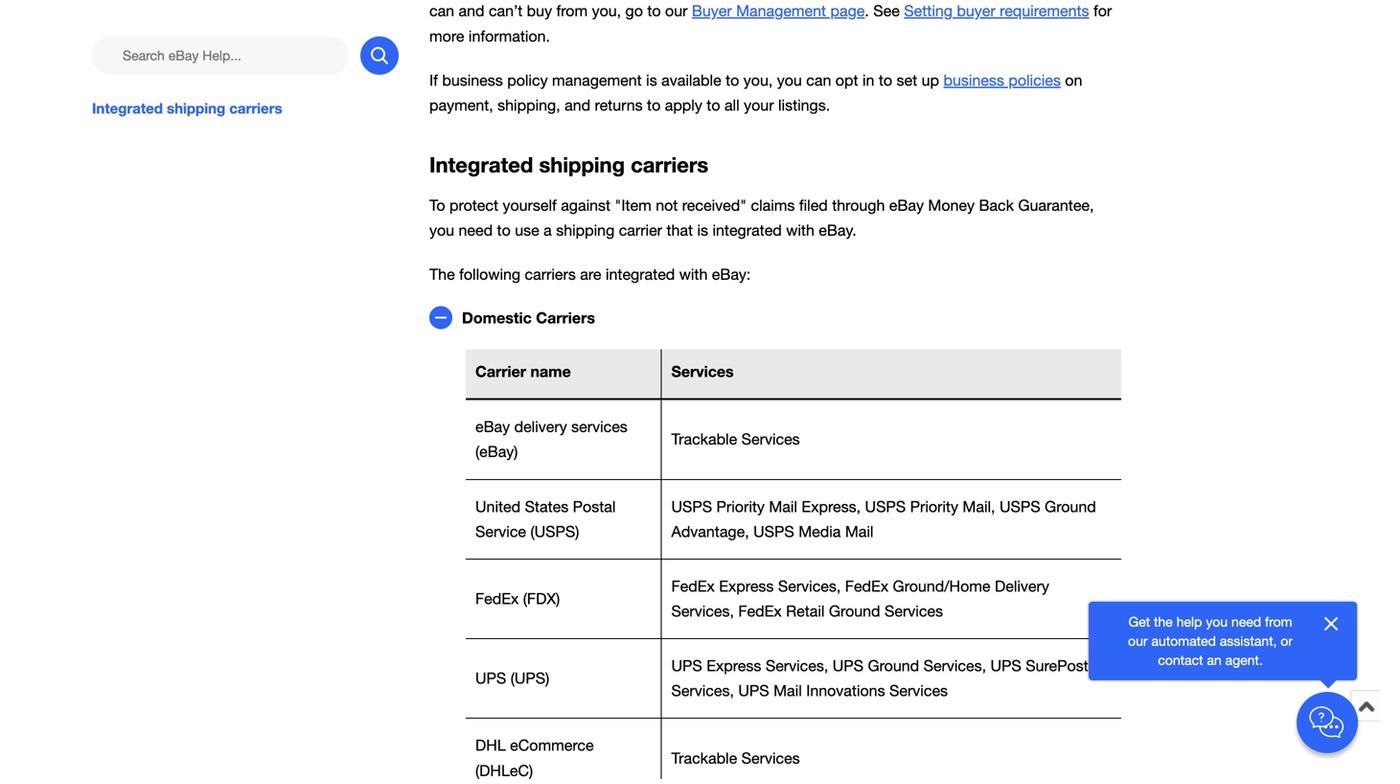 Task type: locate. For each thing, give the bounding box(es) containing it.
automated
[[1152, 633, 1216, 649]]

need up assistant,
[[1232, 614, 1262, 630]]

ground right 'mail,'
[[1045, 498, 1096, 515]]

shipping down against
[[556, 221, 615, 239]]

1 horizontal spatial integrated
[[713, 221, 782, 239]]

you inside get the help you need from our automated assistant, or contact an agent.
[[1206, 614, 1228, 630]]

1 vertical spatial integrated shipping carriers
[[429, 152, 709, 177]]

fedex down advantage,
[[671, 577, 715, 595]]

need
[[459, 221, 493, 239], [1232, 614, 1262, 630]]

0 vertical spatial is
[[646, 71, 657, 89]]

trackable services for ebay delivery services (ebay)
[[671, 431, 800, 448]]

2 business from the left
[[944, 71, 1004, 89]]

0 vertical spatial with
[[786, 221, 815, 239]]

services,
[[778, 577, 841, 595], [671, 602, 734, 620], [766, 657, 828, 675], [924, 657, 986, 675], [671, 682, 734, 700]]

mail
[[769, 498, 798, 515], [845, 523, 874, 540], [774, 682, 802, 700]]

0 horizontal spatial with
[[679, 266, 708, 283]]

1 vertical spatial ground
[[868, 657, 919, 675]]

1 vertical spatial integrated
[[606, 266, 675, 283]]

priority up advantage,
[[717, 498, 765, 515]]

1 horizontal spatial business
[[944, 71, 1004, 89]]

2 horizontal spatial you
[[1206, 614, 1228, 630]]

integrated shipping carriers up against
[[429, 152, 709, 177]]

buyer management page . see setting buyer requirements
[[692, 2, 1089, 20]]

express for retail
[[719, 577, 774, 595]]

carriers down the search ebay help... text box
[[229, 100, 282, 117]]

policy
[[507, 71, 548, 89]]

express for services,
[[707, 657, 761, 675]]

2 vertical spatial shipping
[[556, 221, 615, 239]]

1 business from the left
[[442, 71, 503, 89]]

express inside ups express services, ups ground services, ups surepost services, ups mail innovations services
[[707, 657, 761, 675]]

you down the to
[[429, 221, 454, 239]]

ups
[[671, 657, 702, 675], [833, 657, 864, 675], [991, 657, 1022, 675], [475, 670, 506, 687], [738, 682, 769, 700]]

1 vertical spatial is
[[697, 221, 708, 239]]

shipping up against
[[539, 152, 625, 177]]

to
[[726, 71, 739, 89], [879, 71, 893, 89], [647, 96, 661, 114], [707, 96, 720, 114], [497, 221, 511, 239]]

shipping down the search ebay help... text box
[[167, 100, 225, 117]]

integrated down claims at the top
[[713, 221, 782, 239]]

to left apply
[[647, 96, 661, 114]]

services
[[671, 362, 734, 381], [742, 431, 800, 448], [890, 682, 948, 700], [742, 749, 800, 767]]

2 vertical spatial carriers
[[525, 266, 576, 283]]

integrated
[[713, 221, 782, 239], [606, 266, 675, 283]]

usps
[[671, 498, 712, 515], [865, 498, 906, 515], [1000, 498, 1041, 515], [754, 523, 794, 540]]

delivery
[[995, 577, 1049, 595]]

ebay:
[[712, 266, 751, 283]]

0 vertical spatial express
[[719, 577, 774, 595]]

0 vertical spatial shipping
[[167, 100, 225, 117]]

to right 'in'
[[879, 71, 893, 89]]

1 vertical spatial with
[[679, 266, 708, 283]]

0 vertical spatial mail
[[769, 498, 798, 515]]

integrated
[[92, 100, 163, 117], [429, 152, 533, 177]]

2 trackable from the top
[[671, 749, 737, 767]]

0 horizontal spatial you
[[429, 221, 454, 239]]

available
[[662, 71, 721, 89]]

1 vertical spatial ebay
[[475, 418, 510, 436]]

ebay left the money at the top right of page
[[889, 196, 924, 214]]

ebay inside to protect yourself against "item not received" claims filed through ebay money back guarantee, you need to use a shipping carrier that is integrated with ebay.
[[889, 196, 924, 214]]

2 horizontal spatial carriers
[[631, 152, 709, 177]]

and
[[565, 96, 591, 114]]

(usps)
[[531, 523, 579, 540]]

2 vertical spatial mail
[[774, 682, 802, 700]]

usps right 'mail,'
[[1000, 498, 1041, 515]]

1 vertical spatial express
[[707, 657, 761, 675]]

1 vertical spatial integrated
[[429, 152, 533, 177]]

if business policy management is available to you, you can opt in to set up business policies
[[429, 71, 1061, 89]]

to up all
[[726, 71, 739, 89]]

you up the listings.
[[777, 71, 802, 89]]

express inside fedex express services, fedex ground/home delivery services, fedex retail ground services
[[719, 577, 774, 595]]

2 trackable services from the top
[[671, 749, 800, 767]]

claims
[[751, 196, 795, 214]]

ground inside usps priority mail express, usps priority mail, usps ground advantage, usps media mail
[[1045, 498, 1096, 515]]

to left all
[[707, 96, 720, 114]]

ground
[[1045, 498, 1096, 515], [868, 657, 919, 675]]

against
[[561, 196, 611, 214]]

delivery
[[514, 418, 567, 436]]

1 horizontal spatial you
[[777, 71, 802, 89]]

to inside to protect yourself against "item not received" claims filed through ebay money back guarantee, you need to use a shipping carrier that is integrated with ebay.
[[497, 221, 511, 239]]

1 vertical spatial shipping
[[539, 152, 625, 177]]

0 vertical spatial integrated
[[92, 100, 163, 117]]

ground services
[[829, 602, 943, 620]]

1 horizontal spatial ground
[[1045, 498, 1096, 515]]

1 horizontal spatial integrated
[[429, 152, 533, 177]]

filed
[[799, 196, 828, 214]]

Search eBay Help... text field
[[92, 36, 349, 75]]

0 horizontal spatial priority
[[717, 498, 765, 515]]

up
[[922, 71, 939, 89]]

mail left the express,
[[769, 498, 798, 515]]

1 vertical spatial need
[[1232, 614, 1262, 630]]

the
[[429, 266, 455, 283]]

page
[[831, 2, 865, 20]]

buyer management page link
[[692, 2, 865, 20]]

integrated down carrier that
[[606, 266, 675, 283]]

ground up innovations
[[868, 657, 919, 675]]

the
[[1154, 614, 1173, 630]]

mail left innovations
[[774, 682, 802, 700]]

ups express services, ups ground services, ups surepost services, ups mail innovations services
[[671, 657, 1089, 700]]

received"
[[682, 196, 747, 214]]

business
[[442, 71, 503, 89], [944, 71, 1004, 89]]

mail down the express,
[[845, 523, 874, 540]]

1 horizontal spatial is
[[697, 221, 708, 239]]

is inside to protect yourself against "item not received" claims filed through ebay money back guarantee, you need to use a shipping carrier that is integrated with ebay.
[[697, 221, 708, 239]]

trackable services
[[671, 431, 800, 448], [671, 749, 800, 767]]

1 vertical spatial trackable services
[[671, 749, 800, 767]]

through
[[832, 196, 885, 214]]

is down received"
[[697, 221, 708, 239]]

0 vertical spatial integrated shipping carriers
[[92, 100, 282, 117]]

1 vertical spatial you
[[429, 221, 454, 239]]

name
[[531, 362, 571, 381]]

carriers left the are
[[525, 266, 576, 283]]

integrated shipping carriers down the search ebay help... text box
[[92, 100, 282, 117]]

2 priority from the left
[[910, 498, 959, 515]]

business policies link
[[944, 71, 1061, 89]]

integrated shipping carriers link
[[92, 98, 399, 119]]

integrated shipping carriers
[[92, 100, 282, 117], [429, 152, 709, 177]]

business right up
[[944, 71, 1004, 89]]

0 vertical spatial trackable
[[671, 431, 737, 448]]

fedex express services, fedex ground/home delivery services, fedex retail ground services
[[671, 577, 1049, 620]]

shipping
[[167, 100, 225, 117], [539, 152, 625, 177], [556, 221, 615, 239]]

assistant,
[[1220, 633, 1277, 649]]

1 trackable from the top
[[671, 431, 737, 448]]

0 vertical spatial ebay
[[889, 196, 924, 214]]

1 vertical spatial trackable
[[671, 749, 737, 767]]

trackable
[[671, 431, 737, 448], [671, 749, 737, 767]]

dhl ecommerce (dhlec)
[[475, 737, 594, 779]]

usps right the express,
[[865, 498, 906, 515]]

requirements
[[1000, 2, 1089, 20]]

0 horizontal spatial integrated shipping carriers
[[92, 100, 282, 117]]

0 horizontal spatial integrated
[[92, 100, 163, 117]]

carriers
[[536, 309, 595, 327]]

.
[[865, 2, 869, 20]]

services
[[571, 418, 628, 436]]

integrated shipping carriers inside integrated shipping carriers link
[[92, 100, 282, 117]]

1 horizontal spatial priority
[[910, 498, 959, 515]]

mail inside ups express services, ups ground services, ups surepost services, ups mail innovations services
[[774, 682, 802, 700]]

priority
[[717, 498, 765, 515], [910, 498, 959, 515]]

0 horizontal spatial ground
[[868, 657, 919, 675]]

1 horizontal spatial ebay
[[889, 196, 924, 214]]

express
[[719, 577, 774, 595], [707, 657, 761, 675]]

0 vertical spatial integrated
[[713, 221, 782, 239]]

0 horizontal spatial need
[[459, 221, 493, 239]]

not
[[656, 196, 678, 214]]

1 horizontal spatial with
[[786, 221, 815, 239]]

to left use
[[497, 221, 511, 239]]

ebay up (ebay)
[[475, 418, 510, 436]]

1 trackable services from the top
[[671, 431, 800, 448]]

1 horizontal spatial carriers
[[525, 266, 576, 283]]

carriers up not
[[631, 152, 709, 177]]

0 vertical spatial trackable services
[[671, 431, 800, 448]]

need down protect
[[459, 221, 493, 239]]

carriers
[[229, 100, 282, 117], [631, 152, 709, 177], [525, 266, 576, 283]]

integrated inside integrated shipping carriers link
[[92, 100, 163, 117]]

setting buyer requirements link
[[904, 2, 1089, 20]]

0 horizontal spatial ebay
[[475, 418, 510, 436]]

you
[[777, 71, 802, 89], [429, 221, 454, 239], [1206, 614, 1228, 630]]

0 horizontal spatial carriers
[[229, 100, 282, 117]]

is left the available in the top of the page
[[646, 71, 657, 89]]

with
[[786, 221, 815, 239], [679, 266, 708, 283]]

0 vertical spatial need
[[459, 221, 493, 239]]

1 horizontal spatial need
[[1232, 614, 1262, 630]]

with left ebay:
[[679, 266, 708, 283]]

usps up advantage,
[[671, 498, 712, 515]]

get
[[1129, 614, 1150, 630]]

contact
[[1158, 652, 1203, 668]]

apply
[[665, 96, 702, 114]]

information.
[[469, 27, 550, 45]]

0 vertical spatial ground
[[1045, 498, 1096, 515]]

you right help
[[1206, 614, 1228, 630]]

carrier that
[[619, 221, 693, 239]]

2 vertical spatial you
[[1206, 614, 1228, 630]]

dhl
[[475, 737, 506, 755]]

with down filed
[[786, 221, 815, 239]]

priority left 'mail,'
[[910, 498, 959, 515]]

see
[[874, 2, 900, 20]]

fedex (fdx)
[[475, 590, 560, 608]]

0 horizontal spatial business
[[442, 71, 503, 89]]

business up payment,
[[442, 71, 503, 89]]



Task type: vqa. For each thing, say whether or not it's contained in the screenshot.
the bottommost see all
no



Task type: describe. For each thing, give the bounding box(es) containing it.
(dhlec)
[[475, 762, 533, 779]]

buyer
[[957, 2, 996, 20]]

shipping,
[[498, 96, 560, 114]]

ecommerce
[[510, 737, 594, 755]]

(fdx)
[[523, 590, 560, 608]]

trackable for ebay delivery services (ebay)
[[671, 431, 737, 448]]

services inside ups express services, ups ground services, ups surepost services, ups mail innovations services
[[890, 682, 948, 700]]

trackable services for dhl ecommerce (dhlec)
[[671, 749, 800, 767]]

more
[[429, 27, 464, 45]]

1 priority from the left
[[717, 498, 765, 515]]

following
[[459, 266, 521, 283]]

1 horizontal spatial integrated shipping carriers
[[429, 152, 709, 177]]

0 vertical spatial you
[[777, 71, 802, 89]]

or
[[1281, 633, 1293, 649]]

with inside to protect yourself against "item not received" claims filed through ebay money back guarantee, you need to use a shipping carrier that is integrated with ebay.
[[786, 221, 815, 239]]

ups (ups)
[[475, 670, 550, 687]]

management
[[736, 2, 826, 20]]

ebay delivery services (ebay)
[[475, 418, 628, 461]]

in
[[863, 71, 875, 89]]

you,
[[744, 71, 773, 89]]

use
[[515, 221, 539, 239]]

money
[[928, 196, 975, 214]]

returns
[[595, 96, 643, 114]]

on payment, shipping, and returns to apply to all your listings.
[[429, 71, 1083, 114]]

domestic
[[462, 309, 532, 327]]

ebay.
[[819, 221, 857, 239]]

to
[[429, 196, 445, 214]]

help
[[1177, 614, 1202, 630]]

usps left media
[[754, 523, 794, 540]]

you inside to protect yourself against "item not received" claims filed through ebay money back guarantee, you need to use a shipping carrier that is integrated with ebay.
[[429, 221, 454, 239]]

0 horizontal spatial is
[[646, 71, 657, 89]]

get the help you need from our automated assistant, or contact an agent. tooltip
[[1120, 613, 1302, 670]]

innovations
[[806, 682, 885, 700]]

(ups)
[[511, 670, 550, 687]]

guarantee,
[[1018, 196, 1094, 214]]

fedex left retail
[[738, 602, 782, 620]]

integrated inside to protect yourself against "item not received" claims filed through ebay money back guarantee, you need to use a shipping carrier that is integrated with ebay.
[[713, 221, 782, 239]]

ground/home
[[893, 577, 991, 595]]

trackable for dhl ecommerce (dhlec)
[[671, 749, 737, 767]]

1 vertical spatial carriers
[[631, 152, 709, 177]]

domestic carriers
[[462, 309, 595, 327]]

for more information.
[[429, 2, 1112, 45]]

listings.
[[778, 96, 830, 114]]

domestic carriers button
[[429, 306, 1122, 330]]

from
[[1265, 614, 1293, 630]]

setting
[[904, 2, 953, 20]]

advantage,
[[671, 523, 749, 540]]

media
[[799, 523, 841, 540]]

for
[[1094, 2, 1112, 20]]

shipping inside to protect yourself against "item not received" claims filed through ebay money back guarantee, you need to use a shipping carrier that is integrated with ebay.
[[556, 221, 615, 239]]

all
[[725, 96, 740, 114]]

retail
[[786, 602, 825, 620]]

ebay inside ebay delivery services (ebay)
[[475, 418, 510, 436]]

back
[[979, 196, 1014, 214]]

(ebay)
[[475, 443, 518, 461]]

if
[[429, 71, 438, 89]]

opt
[[836, 71, 858, 89]]

carrier
[[475, 362, 526, 381]]

need inside get the help you need from our automated assistant, or contact an agent.
[[1232, 614, 1262, 630]]

get the help you need from our automated assistant, or contact an agent.
[[1128, 614, 1293, 668]]

a
[[544, 221, 552, 239]]

carrier name
[[475, 362, 571, 381]]

fedex left (fdx)
[[475, 590, 519, 608]]

0 horizontal spatial integrated
[[606, 266, 675, 283]]

1 vertical spatial mail
[[845, 523, 874, 540]]

on
[[1065, 71, 1083, 89]]

can
[[806, 71, 831, 89]]

express,
[[802, 498, 861, 515]]

agent.
[[1226, 652, 1263, 668]]

mail,
[[963, 498, 995, 515]]

policies
[[1009, 71, 1061, 89]]

need inside to protect yourself against "item not received" claims filed through ebay money back guarantee, you need to use a shipping carrier that is integrated with ebay.
[[459, 221, 493, 239]]

united states postal service (usps)
[[475, 498, 616, 540]]

to protect yourself against "item not received" claims filed through ebay money back guarantee, you need to use a shipping carrier that is integrated with ebay.
[[429, 196, 1094, 239]]

set
[[897, 71, 918, 89]]

surepost
[[1026, 657, 1089, 675]]

service
[[475, 523, 526, 540]]

fedex up ground services
[[845, 577, 889, 595]]

yourself
[[503, 196, 557, 214]]

buyer
[[692, 2, 732, 20]]

our
[[1128, 633, 1148, 649]]

ground inside ups express services, ups ground services, ups surepost services, ups mail innovations services
[[868, 657, 919, 675]]

an
[[1207, 652, 1222, 668]]

the following carriers are integrated with ebay:
[[429, 266, 751, 283]]

"item
[[615, 196, 652, 214]]

management
[[552, 71, 642, 89]]

protect
[[450, 196, 498, 214]]

usps priority mail express, usps priority mail, usps ground advantage, usps media mail
[[671, 498, 1096, 540]]

states
[[525, 498, 569, 515]]

0 vertical spatial carriers
[[229, 100, 282, 117]]



